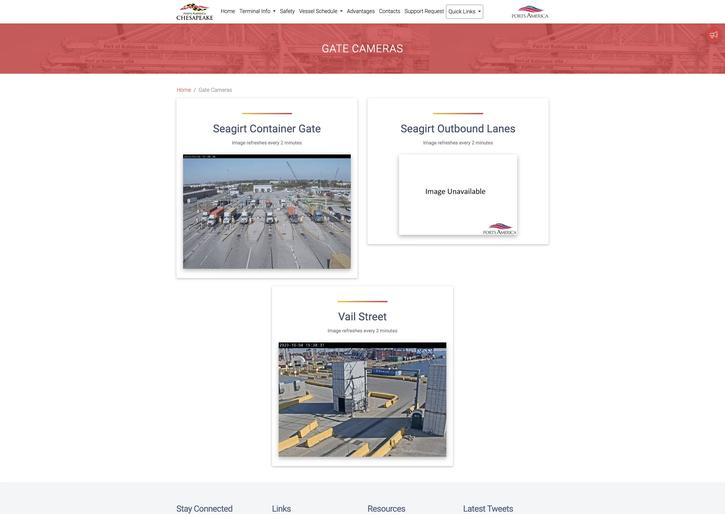 Task type: locate. For each thing, give the bounding box(es) containing it.
refreshes down vail
[[343, 329, 363, 334]]

quick
[[449, 8, 462, 15]]

0 horizontal spatial every
[[268, 140, 280, 146]]

2 horizontal spatial gate
[[322, 42, 349, 55]]

minutes
[[285, 140, 302, 146], [476, 140, 494, 146], [380, 329, 398, 334]]

1 vertical spatial home link
[[177, 86, 191, 94]]

2 down the "container"
[[281, 140, 284, 146]]

home link
[[219, 5, 238, 18], [177, 86, 191, 94]]

2 horizontal spatial every
[[460, 140, 471, 146]]

resources
[[368, 505, 406, 515]]

1 horizontal spatial image refreshes every 2 minutes
[[328, 329, 398, 334]]

minutes down the "container"
[[285, 140, 302, 146]]

1 vertical spatial gate
[[199, 87, 210, 93]]

every
[[268, 140, 280, 146], [460, 140, 471, 146], [364, 329, 375, 334]]

0 horizontal spatial home
[[177, 87, 191, 93]]

home for the bottom home link
[[177, 87, 191, 93]]

1 vertical spatial links
[[272, 505, 291, 515]]

2 down outbound
[[472, 140, 475, 146]]

every down the "container"
[[268, 140, 280, 146]]

refreshes for outbound
[[438, 140, 458, 146]]

quick links
[[449, 8, 477, 15]]

2 horizontal spatial minutes
[[476, 140, 494, 146]]

0 vertical spatial home
[[221, 8, 235, 14]]

vessel
[[299, 8, 315, 14]]

0 horizontal spatial cameras
[[211, 87, 232, 93]]

refreshes for street
[[343, 329, 363, 334]]

image
[[232, 140, 246, 146], [424, 140, 437, 146], [328, 329, 341, 334]]

0 horizontal spatial gate
[[199, 87, 210, 93]]

2
[[281, 140, 284, 146], [472, 140, 475, 146], [377, 329, 379, 334]]

0 horizontal spatial seagirt
[[213, 123, 247, 135]]

1 horizontal spatial home
[[221, 8, 235, 14]]

minutes for gate
[[285, 140, 302, 146]]

image refreshes every 2 minutes for container
[[232, 140, 302, 146]]

2 horizontal spatial 2
[[472, 140, 475, 146]]

safety link
[[278, 5, 297, 18]]

minutes down the lanes
[[476, 140, 494, 146]]

support
[[405, 8, 424, 14]]

home
[[221, 8, 235, 14], [177, 87, 191, 93]]

stay connected
[[177, 505, 233, 515]]

image refreshes every 2 minutes for street
[[328, 329, 398, 334]]

0 horizontal spatial 2
[[281, 140, 284, 146]]

cameras
[[352, 42, 404, 55], [211, 87, 232, 93]]

every for outbound
[[460, 140, 471, 146]]

1 horizontal spatial home link
[[219, 5, 238, 18]]

image for outbound
[[424, 140, 437, 146]]

0 horizontal spatial minutes
[[285, 140, 302, 146]]

0 vertical spatial gate
[[322, 42, 349, 55]]

image down seagirt outbound lanes on the right of page
[[424, 140, 437, 146]]

2 horizontal spatial image refreshes every 2 minutes
[[424, 140, 494, 146]]

terminal info link
[[238, 5, 278, 18]]

seagirt outbound lanes
[[401, 123, 516, 135]]

0 vertical spatial home link
[[219, 5, 238, 18]]

every down street
[[364, 329, 375, 334]]

minutes for lanes
[[476, 140, 494, 146]]

2 vertical spatial gate
[[299, 123, 321, 135]]

seagirt for seagirt container gate
[[213, 123, 247, 135]]

image refreshes every 2 minutes down vail street
[[328, 329, 398, 334]]

image down seagirt container gate
[[232, 140, 246, 146]]

2 horizontal spatial refreshes
[[438, 140, 458, 146]]

seagirt for seagirt outbound lanes
[[401, 123, 435, 135]]

1 horizontal spatial links
[[464, 8, 476, 15]]

1 vertical spatial cameras
[[211, 87, 232, 93]]

1 horizontal spatial every
[[364, 329, 375, 334]]

seagirt
[[213, 123, 247, 135], [401, 123, 435, 135]]

image refreshes every 2 minutes
[[232, 140, 302, 146], [424, 140, 494, 146], [328, 329, 398, 334]]

2 horizontal spatial image
[[424, 140, 437, 146]]

refreshes
[[247, 140, 267, 146], [438, 140, 458, 146], [343, 329, 363, 334]]

every down outbound
[[460, 140, 471, 146]]

1 horizontal spatial gate
[[299, 123, 321, 135]]

0 horizontal spatial links
[[272, 505, 291, 515]]

1 horizontal spatial refreshes
[[343, 329, 363, 334]]

seagirt container gate
[[213, 123, 321, 135]]

0 horizontal spatial home link
[[177, 86, 191, 94]]

1 horizontal spatial seagirt
[[401, 123, 435, 135]]

0 horizontal spatial image refreshes every 2 minutes
[[232, 140, 302, 146]]

gate
[[322, 42, 349, 55], [199, 87, 210, 93], [299, 123, 321, 135]]

0 vertical spatial cameras
[[352, 42, 404, 55]]

lanes
[[487, 123, 516, 135]]

0 vertical spatial gate cameras
[[322, 42, 404, 55]]

2 seagirt from the left
[[401, 123, 435, 135]]

links
[[464, 8, 476, 15], [272, 505, 291, 515]]

contacts
[[379, 8, 401, 14]]

1 seagirt from the left
[[213, 123, 247, 135]]

1 vertical spatial gate cameras
[[199, 87, 232, 93]]

refreshes down seagirt outbound lanes on the right of page
[[438, 140, 458, 146]]

1 horizontal spatial 2
[[377, 329, 379, 334]]

1 vertical spatial home
[[177, 87, 191, 93]]

tweets
[[488, 505, 514, 515]]

2 down street
[[377, 329, 379, 334]]

contacts link
[[377, 5, 403, 18]]

image for container
[[232, 140, 246, 146]]

1 horizontal spatial gate cameras
[[322, 42, 404, 55]]

image refreshes every 2 minutes down seagirt outbound lanes on the right of page
[[424, 140, 494, 146]]

1 horizontal spatial image
[[328, 329, 341, 334]]

gate cameras
[[322, 42, 404, 55], [199, 87, 232, 93]]

terminal info
[[240, 8, 272, 14]]

live image image
[[183, 155, 351, 269], [400, 155, 518, 235], [279, 343, 447, 458]]

stay
[[177, 505, 192, 515]]

image refreshes every 2 minutes down seagirt container gate
[[232, 140, 302, 146]]

refreshes down seagirt container gate
[[247, 140, 267, 146]]

0 horizontal spatial refreshes
[[247, 140, 267, 146]]

image down vail
[[328, 329, 341, 334]]

info
[[262, 8, 271, 14]]

minutes down street
[[380, 329, 398, 334]]

image refreshes every 2 minutes for outbound
[[424, 140, 494, 146]]

advantages
[[347, 8, 375, 14]]

vail street
[[339, 311, 387, 324]]

0 horizontal spatial image
[[232, 140, 246, 146]]

advantages link
[[345, 5, 377, 18]]



Task type: describe. For each thing, give the bounding box(es) containing it.
vessel schedule link
[[297, 5, 345, 18]]

outbound
[[438, 123, 485, 135]]

latest tweets
[[464, 505, 514, 515]]

2 for outbound
[[472, 140, 475, 146]]

live image image for lanes
[[400, 155, 518, 235]]

terminal
[[240, 8, 260, 14]]

connected
[[194, 505, 233, 515]]

support request link
[[403, 5, 447, 18]]

schedule
[[316, 8, 338, 14]]

vail
[[339, 311, 356, 324]]

latest
[[464, 505, 486, 515]]

street
[[359, 311, 387, 324]]

2 for container
[[281, 140, 284, 146]]

home for the rightmost home link
[[221, 8, 235, 14]]

every for street
[[364, 329, 375, 334]]

safety
[[280, 8, 295, 14]]

support request
[[405, 8, 444, 14]]

image for street
[[328, 329, 341, 334]]

0 horizontal spatial gate cameras
[[199, 87, 232, 93]]

container
[[250, 123, 296, 135]]

0 vertical spatial links
[[464, 8, 476, 15]]

1 horizontal spatial cameras
[[352, 42, 404, 55]]

live image image for gate
[[183, 155, 351, 269]]

vessel schedule
[[299, 8, 339, 14]]

every for container
[[268, 140, 280, 146]]

request
[[425, 8, 444, 14]]

2 for street
[[377, 329, 379, 334]]

1 horizontal spatial minutes
[[380, 329, 398, 334]]

quick links link
[[447, 5, 484, 19]]

refreshes for container
[[247, 140, 267, 146]]



Task type: vqa. For each thing, say whether or not it's contained in the screenshot.
Specify your issue
no



